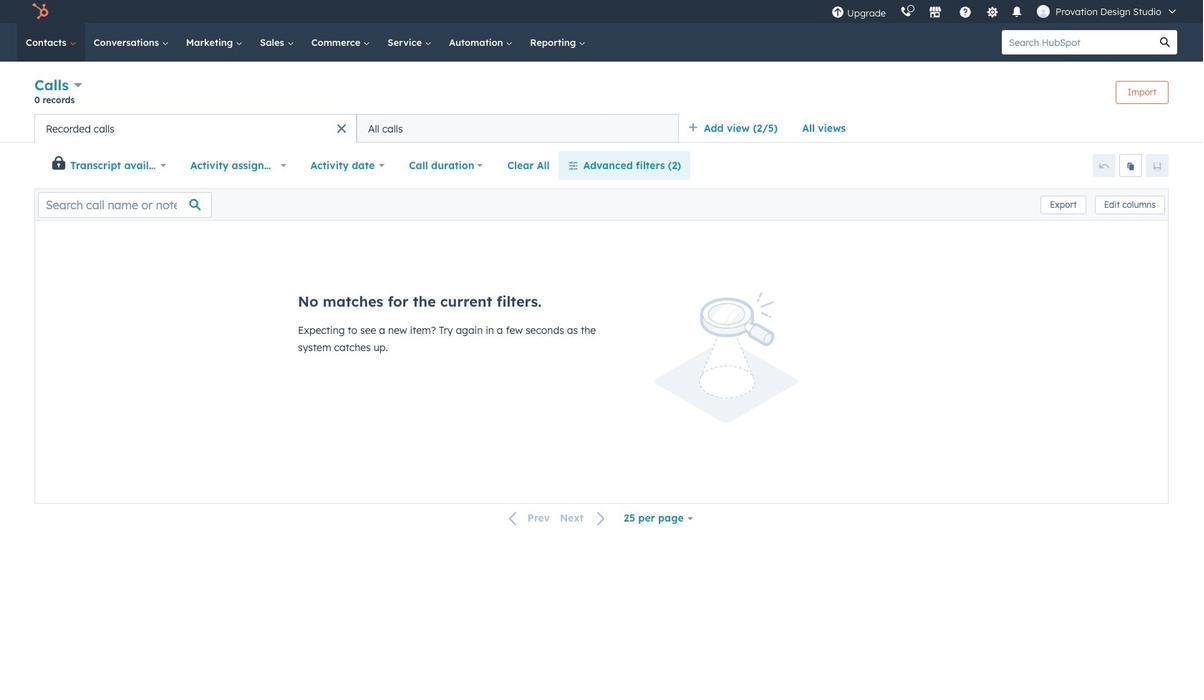 Task type: vqa. For each thing, say whether or not it's contained in the screenshot.
the Site
no



Task type: describe. For each thing, give the bounding box(es) containing it.
james peterson image
[[1038, 5, 1051, 18]]

pagination navigation
[[501, 509, 615, 528]]



Task type: locate. For each thing, give the bounding box(es) containing it.
marketplaces image
[[930, 6, 942, 19]]

banner
[[34, 75, 1170, 114]]

menu
[[825, 0, 1187, 23]]

Search call name or notes search field
[[38, 192, 212, 217]]

Search HubSpot search field
[[1003, 30, 1154, 54]]



